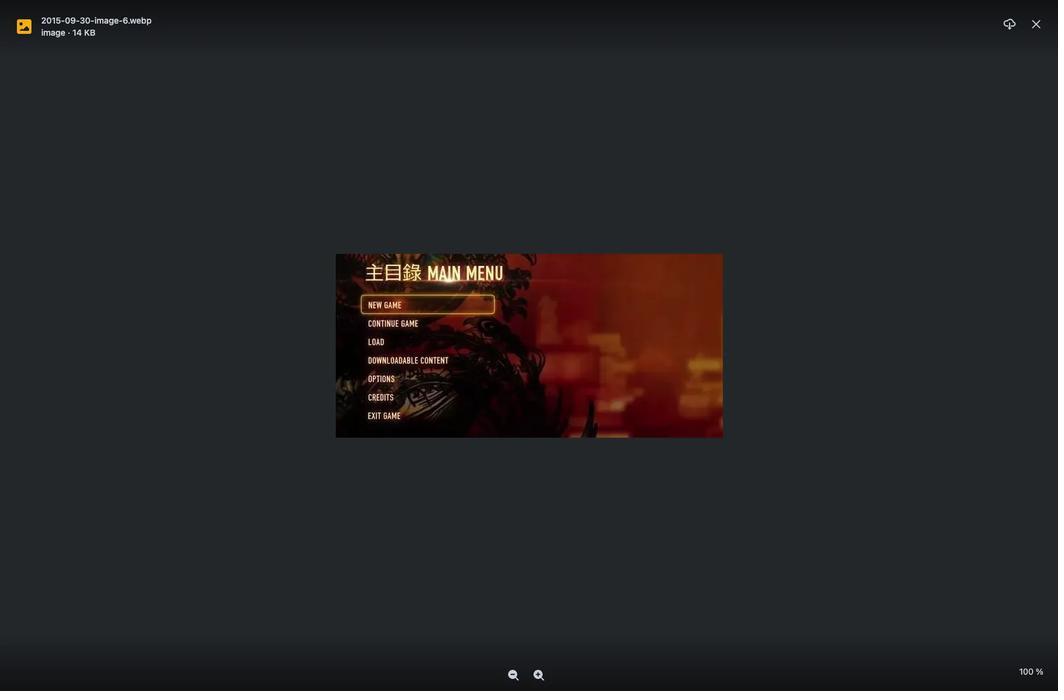 Task type: vqa. For each thing, say whether or not it's contained in the screenshot.
100
yes



Task type: locate. For each thing, give the bounding box(es) containing it.
download image
[[1003, 17, 1017, 31]]

create button
[[441, 7, 482, 26]]

add attachment image
[[689, 246, 699, 255]]

0 horizontal spatial guillermo's
[[36, 53, 83, 63]]

group
[[5, 338, 140, 424]]

image-
[[94, 15, 123, 25]]

·
[[68, 27, 70, 38]]

1
[[369, 53, 373, 64]]

gone:
[[85, 53, 109, 63], [272, 53, 295, 64]]

jira software image
[[31, 9, 113, 24], [31, 9, 113, 24]]

projects
[[165, 53, 197, 64]]

1 horizontal spatial gone:
[[272, 53, 295, 64]]

100
[[1020, 667, 1034, 677]]

work log
[[318, 382, 354, 393]]

zoom out image
[[506, 669, 521, 683]]

09-
[[65, 15, 80, 25]]

gone: left th...
[[272, 53, 295, 64]]

guillermo's gone: th... link
[[211, 51, 315, 66]]

guillermo's for guillermo's gone: the game
[[36, 53, 83, 63]]

more fields element
[[737, 298, 1047, 327]]

project
[[114, 649, 138, 658]]

zoom in image
[[532, 669, 546, 683]]

in
[[31, 649, 37, 658]]

first
[[666, 382, 682, 393]]

guillermo's down the image
[[36, 53, 83, 63]]

guillermo's
[[36, 53, 83, 63], [226, 53, 270, 64]]

1 horizontal spatial guillermo's
[[226, 53, 270, 64]]

gone: for th...
[[272, 53, 295, 64]]

learn
[[53, 665, 73, 674]]

primary element
[[7, 0, 829, 34]]

0 horizontal spatial gone:
[[85, 53, 109, 63]]

newest first image
[[684, 383, 694, 393]]

gone: left the
[[85, 53, 109, 63]]

a
[[39, 649, 43, 658]]

ggg-
[[346, 53, 369, 64]]

guillermo's right guillermo's gone: the game image
[[226, 53, 270, 64]]

100 %
[[1020, 667, 1044, 677]]

company-
[[45, 649, 80, 658]]

guillermo's for guillermo's gone: th...
[[226, 53, 270, 64]]

2015-
[[41, 15, 65, 25]]

2015-09-30-image-6.webp image · 14 kb
[[41, 15, 152, 38]]

search image
[[833, 12, 843, 21]]

more
[[74, 665, 92, 674]]

ggg-1 link
[[346, 51, 373, 66]]



Task type: describe. For each thing, give the bounding box(es) containing it.
media type image
[[17, 19, 31, 34]]

gone: for the
[[85, 53, 109, 63]]

work log menu bar
[[193, 381, 360, 395]]

projects link
[[165, 51, 197, 66]]

guillermo's gone: the game image
[[211, 54, 221, 64]]

create
[[448, 11, 475, 21]]

you're in a company-managed project
[[8, 649, 138, 658]]

work log button
[[315, 381, 357, 395]]

image
[[41, 27, 65, 38]]

6.webp
[[123, 15, 152, 25]]

kb
[[84, 27, 95, 38]]

the
[[111, 53, 126, 63]]

newest
[[634, 382, 664, 393]]

log
[[341, 382, 354, 393]]

game
[[128, 53, 152, 63]]

14
[[73, 27, 82, 38]]

managed
[[80, 649, 112, 658]]

close image
[[1030, 17, 1044, 31]]

30-
[[80, 15, 94, 25]]

newest first button
[[626, 381, 701, 395]]

th...
[[298, 53, 315, 64]]

guillermo's gone: th...
[[226, 53, 315, 64]]

give feedback image
[[915, 51, 930, 66]]

details element
[[737, 101, 1047, 130]]

%
[[1036, 667, 1044, 677]]

you're
[[8, 649, 29, 658]]

ggg-1
[[346, 53, 373, 64]]

Search field
[[829, 7, 950, 26]]

learn more
[[53, 665, 92, 674]]

work
[[318, 382, 339, 393]]

create banner
[[0, 0, 1059, 34]]

newest first
[[634, 382, 682, 393]]

guillermo's gone: the game
[[36, 53, 152, 63]]

Add a comment… field
[[194, 410, 701, 434]]

learn more button
[[53, 665, 92, 675]]



